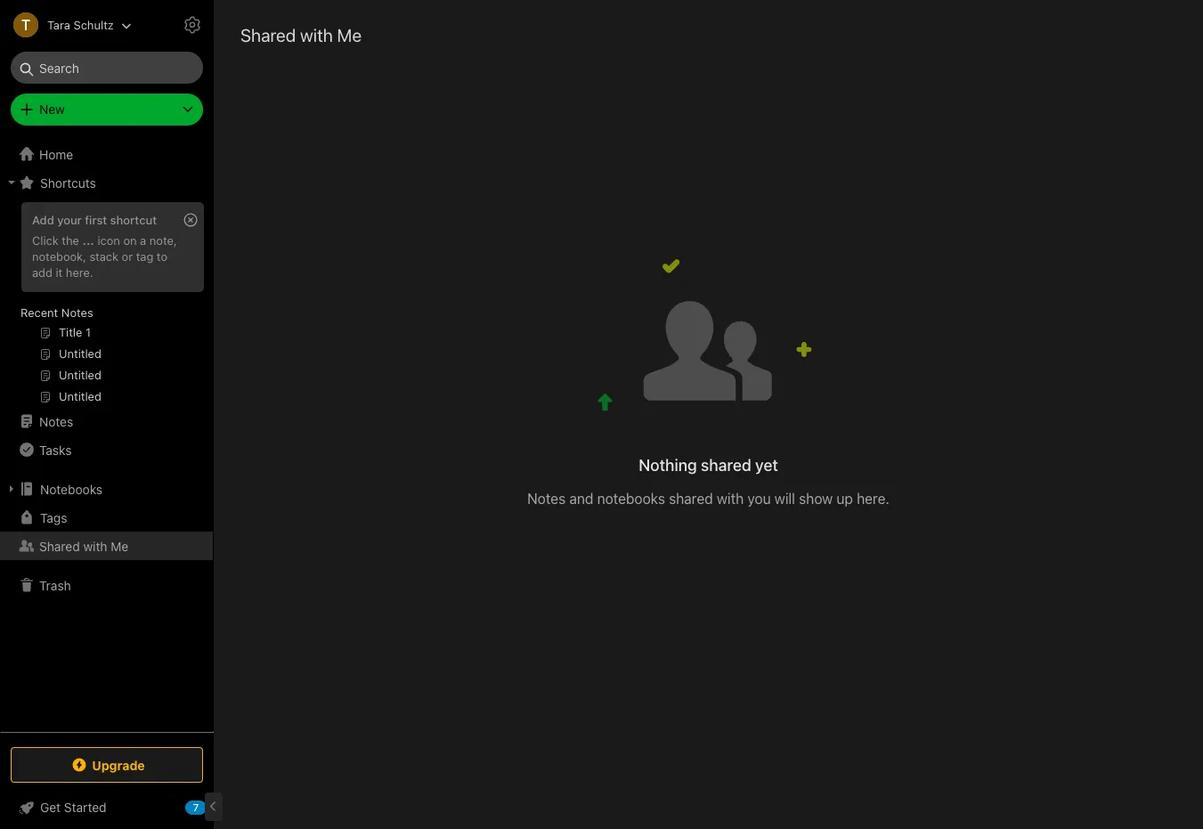 Task type: vqa. For each thing, say whether or not it's contained in the screenshot.
min
no



Task type: describe. For each thing, give the bounding box(es) containing it.
notes and notebooks shared with you will show up here.
[[528, 491, 890, 507]]

tasks
[[39, 442, 72, 458]]

recent
[[20, 306, 58, 320]]

shared inside shared with me element
[[241, 25, 296, 45]]

your
[[57, 213, 82, 227]]

0 vertical spatial me
[[337, 25, 362, 45]]

tara schultz
[[47, 17, 114, 32]]

notebook,
[[32, 249, 86, 264]]

schultz
[[73, 17, 114, 32]]

0 vertical spatial shared with me
[[241, 25, 362, 45]]

will
[[775, 491, 796, 507]]

home link
[[0, 140, 214, 168]]

notebooks
[[598, 491, 666, 507]]

nothing
[[639, 456, 698, 475]]

click the ...
[[32, 233, 94, 248]]

icon on a note, notebook, stack or tag to add it here.
[[32, 233, 177, 280]]

2 horizontal spatial with
[[717, 491, 744, 507]]

shortcut
[[110, 213, 157, 227]]

1 vertical spatial me
[[111, 539, 129, 554]]

get started
[[40, 800, 107, 815]]

notes for notes
[[39, 414, 73, 429]]

it
[[56, 265, 63, 280]]

tree containing home
[[0, 140, 214, 732]]

new
[[39, 102, 65, 117]]

expand notebooks image
[[4, 482, 19, 496]]

notes for notes and notebooks shared with you will show up here.
[[528, 491, 566, 507]]

get
[[40, 800, 61, 815]]

Search text field
[[23, 52, 191, 84]]

here. inside shared with me element
[[857, 491, 890, 507]]

trash
[[39, 578, 71, 593]]

tags button
[[0, 504, 213, 532]]

home
[[39, 147, 73, 162]]

tag
[[136, 249, 154, 264]]

and
[[570, 491, 594, 507]]

stack
[[90, 249, 119, 264]]

on
[[123, 233, 137, 248]]

shared inside shared with me link
[[39, 539, 80, 554]]

or
[[122, 249, 133, 264]]

click
[[32, 233, 59, 248]]

yet
[[756, 456, 779, 475]]

icon
[[98, 233, 120, 248]]

a
[[140, 233, 146, 248]]

started
[[64, 800, 107, 815]]



Task type: locate. For each thing, give the bounding box(es) containing it.
Account field
[[0, 7, 132, 43]]

None search field
[[23, 52, 191, 84]]

group containing add your first shortcut
[[0, 197, 213, 414]]

0 vertical spatial notes
[[61, 306, 93, 320]]

1 horizontal spatial here.
[[857, 491, 890, 507]]

trash link
[[0, 571, 213, 600]]

tags
[[40, 510, 67, 525]]

0 vertical spatial shared
[[701, 456, 752, 475]]

notes right recent
[[61, 306, 93, 320]]

1 vertical spatial shared
[[669, 491, 714, 507]]

tree
[[0, 140, 214, 732]]

shared up notes and notebooks shared with you will show up here.
[[701, 456, 752, 475]]

here.
[[66, 265, 93, 280], [857, 491, 890, 507]]

0 horizontal spatial with
[[83, 539, 107, 554]]

shared with me element
[[214, 0, 1204, 830]]

here. right it
[[66, 265, 93, 280]]

recent notes
[[20, 306, 93, 320]]

add
[[32, 265, 53, 280]]

here. inside icon on a note, notebook, stack or tag to add it here.
[[66, 265, 93, 280]]

1 horizontal spatial with
[[300, 25, 333, 45]]

shared
[[241, 25, 296, 45], [39, 539, 80, 554]]

upgrade
[[92, 758, 145, 773]]

with
[[300, 25, 333, 45], [717, 491, 744, 507], [83, 539, 107, 554]]

notes inside group
[[61, 306, 93, 320]]

first
[[85, 213, 107, 227]]

0 horizontal spatial here.
[[66, 265, 93, 280]]

1 vertical spatial shared
[[39, 539, 80, 554]]

notebooks link
[[0, 475, 213, 504]]

settings image
[[182, 14, 203, 36]]

group
[[0, 197, 213, 414]]

shortcuts
[[40, 175, 96, 190]]

Help and Learning task checklist field
[[0, 794, 214, 823]]

0 horizontal spatial me
[[111, 539, 129, 554]]

0 vertical spatial here.
[[66, 265, 93, 280]]

notes
[[61, 306, 93, 320], [39, 414, 73, 429], [528, 491, 566, 507]]

tara
[[47, 17, 70, 32]]

nothing shared yet
[[639, 456, 779, 475]]

2 vertical spatial notes
[[528, 491, 566, 507]]

notes left 'and'
[[528, 491, 566, 507]]

here. right up
[[857, 491, 890, 507]]

7
[[193, 802, 199, 814]]

1 vertical spatial shared with me
[[39, 539, 129, 554]]

1 horizontal spatial shared
[[241, 25, 296, 45]]

0 horizontal spatial shared with me
[[39, 539, 129, 554]]

notes inside shared with me element
[[528, 491, 566, 507]]

shared down nothing shared yet
[[669, 491, 714, 507]]

0 vertical spatial with
[[300, 25, 333, 45]]

shared
[[701, 456, 752, 475], [669, 491, 714, 507]]

...
[[82, 233, 94, 248]]

shared right settings icon
[[241, 25, 296, 45]]

shared down tags
[[39, 539, 80, 554]]

the
[[62, 233, 79, 248]]

1 vertical spatial with
[[717, 491, 744, 507]]

shared with me
[[241, 25, 362, 45], [39, 539, 129, 554]]

notes link
[[0, 407, 213, 436]]

up
[[837, 491, 854, 507]]

show
[[800, 491, 833, 507]]

1 horizontal spatial me
[[337, 25, 362, 45]]

1 vertical spatial notes
[[39, 414, 73, 429]]

1 horizontal spatial shared with me
[[241, 25, 362, 45]]

tasks button
[[0, 436, 213, 464]]

to
[[157, 249, 168, 264]]

shared with me link
[[0, 532, 213, 561]]

0 vertical spatial shared
[[241, 25, 296, 45]]

notebooks
[[40, 482, 103, 497]]

2 vertical spatial with
[[83, 539, 107, 554]]

new button
[[11, 94, 203, 126]]

add
[[32, 213, 54, 227]]

you
[[748, 491, 771, 507]]

1 vertical spatial here.
[[857, 491, 890, 507]]

click to collapse image
[[207, 797, 221, 818]]

0 horizontal spatial shared
[[39, 539, 80, 554]]

add your first shortcut
[[32, 213, 157, 227]]

note,
[[150, 233, 177, 248]]

notes up tasks
[[39, 414, 73, 429]]

with inside tree
[[83, 539, 107, 554]]

shortcuts button
[[0, 168, 213, 197]]

upgrade button
[[11, 748, 203, 783]]

me
[[337, 25, 362, 45], [111, 539, 129, 554]]



